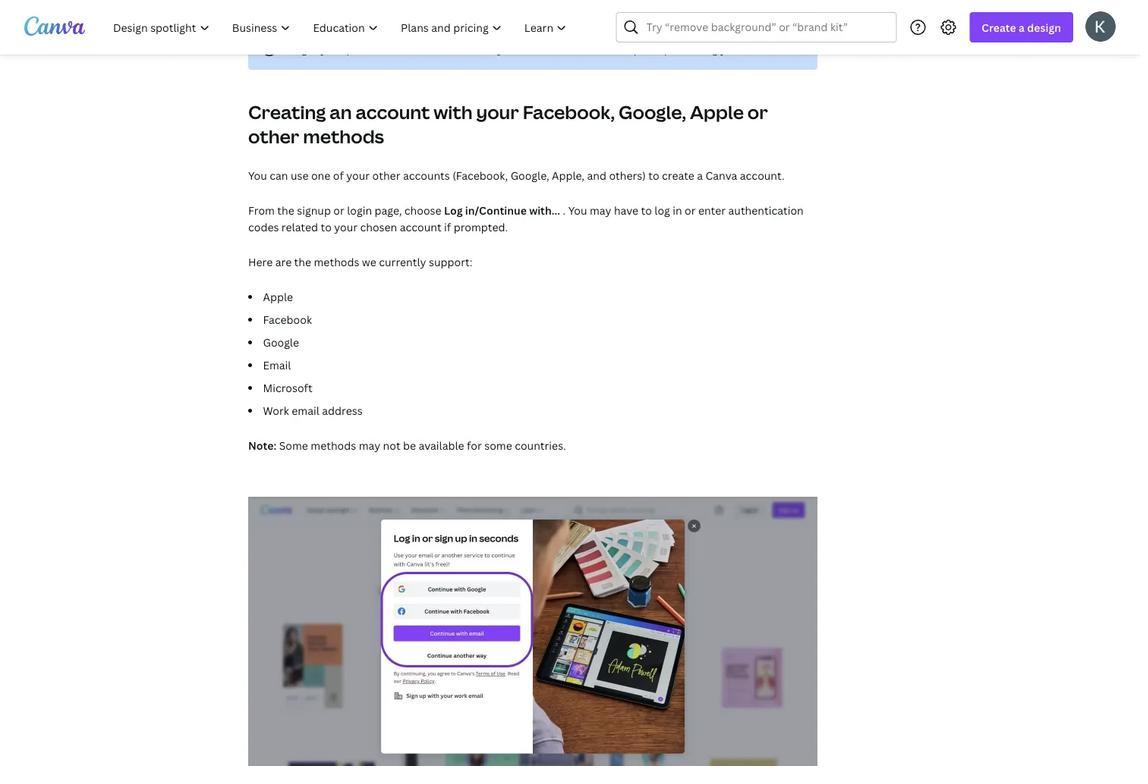 Task type: describe. For each thing, give the bounding box(es) containing it.
your right protecting on the right of the page
[[721, 41, 744, 56]]

in/continue
[[465, 203, 527, 218]]

anytime
[[485, 41, 527, 56]]

note: some methods may not be available for some countries.
[[248, 439, 566, 453]]

1 vertical spatial to
[[641, 203, 652, 218]]

protecting
[[664, 41, 718, 56]]

have
[[614, 203, 639, 218]]

canva
[[706, 168, 738, 183]]

account.
[[740, 168, 785, 183]]

login
[[347, 203, 372, 218]]

design
[[1028, 20, 1062, 35]]

creating
[[248, 100, 326, 125]]

if
[[444, 220, 451, 234]]

null image
[[248, 472, 818, 767]]

note:
[[248, 439, 277, 453]]

0 vertical spatial the
[[277, 203, 294, 218]]

log
[[444, 203, 463, 218]]

1 vertical spatial may
[[359, 439, 381, 453]]

one
[[311, 168, 331, 183]]

1 horizontal spatial can
[[426, 41, 444, 56]]

accounts
[[403, 168, 450, 183]]

related
[[282, 220, 318, 234]]

2 vertical spatial methods
[[311, 439, 356, 453]]

1 vertical spatial a
[[697, 168, 703, 183]]

apple inside creating an account with your facebook, google, apple or other methods
[[690, 100, 744, 125]]

password?
[[347, 41, 401, 56]]

create a design
[[982, 20, 1062, 35]]

not
[[383, 439, 401, 453]]

work email address
[[263, 404, 363, 418]]

top level navigation element
[[103, 12, 580, 43]]

1 vertical spatial the
[[294, 255, 311, 269]]

tips
[[627, 41, 646, 56]]

0 vertical spatial account
[[747, 41, 789, 56]]

0 horizontal spatial .
[[527, 41, 529, 56]]

from
[[248, 203, 275, 218]]

it
[[475, 41, 482, 56]]

you right the anytime
[[532, 41, 551, 56]]

available
[[419, 439, 464, 453]]

create
[[982, 20, 1017, 35]]

protecting your account link
[[664, 41, 789, 56]]

and
[[587, 168, 607, 183]]

page,
[[375, 203, 402, 218]]

or inside . you may have to log in or enter authentication codes related to your chosen account if prompted.
[[685, 203, 696, 218]]

0 horizontal spatial google,
[[511, 168, 549, 183]]

your right of on the left of page
[[346, 168, 370, 183]]

support:
[[429, 255, 473, 269]]

2 horizontal spatial .
[[789, 41, 791, 56]]

google
[[263, 335, 299, 350]]

your right the forgot at the left of page
[[321, 41, 344, 56]]

1 horizontal spatial other
[[372, 168, 401, 183]]

0 horizontal spatial apple
[[263, 290, 293, 304]]

also
[[574, 41, 595, 56]]

on
[[649, 41, 662, 56]]

your inside . you may have to log in or enter authentication codes related to your chosen account if prompted.
[[334, 220, 358, 234]]

methods inside creating an account with your facebook, google, apple or other methods
[[303, 124, 384, 149]]

with
[[434, 100, 473, 125]]

facebook
[[263, 312, 312, 327]]

some
[[279, 439, 308, 453]]

0 vertical spatial to
[[649, 168, 660, 183]]

. inside . you may have to log in or enter authentication codes related to your chosen account if prompted.
[[563, 203, 566, 218]]

of
[[333, 168, 344, 183]]

log
[[655, 203, 670, 218]]

some
[[485, 439, 512, 453]]

2 vertical spatial to
[[321, 220, 332, 234]]

from the signup or login page, choose log in/continue with...
[[248, 203, 561, 218]]

google, inside creating an account with your facebook, google, apple or other methods
[[619, 100, 686, 125]]



Task type: locate. For each thing, give the bounding box(es) containing it.
a left canva at top
[[697, 168, 703, 183]]

1 horizontal spatial a
[[1019, 20, 1025, 35]]

countries.
[[515, 439, 566, 453]]

to left log
[[641, 203, 652, 218]]

a inside create a design "dropdown button"
[[1019, 20, 1025, 35]]

1 vertical spatial other
[[372, 168, 401, 183]]

methods up of on the left of page
[[303, 124, 384, 149]]

here are the methods we currently support:
[[248, 255, 473, 269]]

1 horizontal spatial google,
[[619, 100, 686, 125]]

1 horizontal spatial or
[[685, 203, 696, 218]]

.
[[527, 41, 529, 56], [789, 41, 791, 56], [563, 203, 566, 218]]

email
[[292, 404, 320, 418]]

apple up facebook
[[263, 290, 293, 304]]

may
[[590, 203, 612, 218], [359, 439, 381, 453]]

can left the reset
[[426, 41, 444, 56]]

1 vertical spatial google,
[[511, 168, 549, 183]]

can left the also
[[553, 41, 572, 56]]

Try "remove background" or "brand kit" search field
[[647, 13, 887, 42]]

here
[[248, 255, 273, 269]]

the right are
[[294, 255, 311, 269]]

your inside creating an account with your facebook, google, apple or other methods
[[476, 100, 519, 125]]

a left design
[[1019, 20, 1025, 35]]

facebook,
[[523, 100, 615, 125]]

your
[[321, 41, 344, 56], [721, 41, 744, 56], [476, 100, 519, 125], [346, 168, 370, 183], [334, 220, 358, 234]]

1 horizontal spatial apple
[[690, 100, 744, 125]]

are
[[275, 255, 292, 269]]

0 vertical spatial may
[[590, 203, 612, 218]]

can left use
[[270, 168, 288, 183]]

other
[[248, 124, 299, 149], [372, 168, 401, 183]]

apple up canva at top
[[690, 100, 744, 125]]

0 vertical spatial methods
[[303, 124, 384, 149]]

you
[[404, 41, 423, 56], [532, 41, 551, 56], [248, 168, 267, 183], [569, 203, 587, 218]]

may left have
[[590, 203, 612, 218]]

with...
[[529, 203, 561, 218]]

use
[[291, 168, 309, 183]]

you can use one of your other accounts (facebook, google, apple, and others) to create a canva account.
[[248, 168, 785, 183]]

methods left we
[[314, 255, 359, 269]]

to
[[649, 168, 660, 183], [641, 203, 652, 218], [321, 220, 332, 234]]

or up "account."
[[748, 100, 768, 125]]

prompted.
[[454, 220, 508, 234]]

may left not
[[359, 439, 381, 453]]

microsoft
[[263, 381, 313, 395]]

2 horizontal spatial or
[[748, 100, 768, 125]]

methods
[[303, 124, 384, 149], [314, 255, 359, 269], [311, 439, 356, 453]]

work
[[263, 404, 289, 418]]

forgot
[[285, 41, 318, 56]]

account inside . you may have to log in or enter authentication codes related to your chosen account if prompted.
[[400, 220, 442, 234]]

learn
[[598, 41, 624, 56]]

0 horizontal spatial other
[[248, 124, 299, 149]]

0 vertical spatial google,
[[619, 100, 686, 125]]

1 vertical spatial apple
[[263, 290, 293, 304]]

apple,
[[552, 168, 585, 183]]

chosen
[[360, 220, 397, 234]]

0 horizontal spatial or
[[334, 203, 345, 218]]

creating an account with your facebook, google, apple or other methods
[[248, 100, 768, 149]]

or left the login
[[334, 203, 345, 218]]

signup
[[297, 203, 331, 218]]

1 vertical spatial methods
[[314, 255, 359, 269]]

account inside creating an account with your facebook, google, apple or other methods
[[356, 100, 430, 125]]

be
[[403, 439, 416, 453]]

other inside creating an account with your facebook, google, apple or other methods
[[248, 124, 299, 149]]

authentication
[[729, 203, 804, 218]]

may inside . you may have to log in or enter authentication codes related to your chosen account if prompted.
[[590, 203, 612, 218]]

you right with...
[[569, 203, 587, 218]]

or inside creating an account with your facebook, google, apple or other methods
[[748, 100, 768, 125]]

2 horizontal spatial can
[[553, 41, 572, 56]]

currently
[[379, 255, 426, 269]]

google, down the on at top right
[[619, 100, 686, 125]]

other up page,
[[372, 168, 401, 183]]

enter
[[698, 203, 726, 218]]

to down signup
[[321, 220, 332, 234]]

1 vertical spatial account
[[356, 100, 430, 125]]

create
[[662, 168, 695, 183]]

you right 'password?'
[[404, 41, 423, 56]]

. you may have to log in or enter authentication codes related to your chosen account if prompted.
[[248, 203, 804, 234]]

an
[[330, 100, 352, 125]]

you up from
[[248, 168, 267, 183]]

in
[[673, 203, 682, 218]]

other up use
[[248, 124, 299, 149]]

kendall parks image
[[1086, 11, 1116, 42]]

we
[[362, 255, 377, 269]]

forgot your password? you can reset it anytime . you can also learn tips on protecting your account .
[[285, 41, 791, 56]]

others)
[[609, 168, 646, 183]]

you inside . you may have to log in or enter authentication codes related to your chosen account if prompted.
[[569, 203, 587, 218]]

0 vertical spatial a
[[1019, 20, 1025, 35]]

or
[[748, 100, 768, 125], [334, 203, 345, 218], [685, 203, 696, 218]]

or right in
[[685, 203, 696, 218]]

(facebook,
[[453, 168, 508, 183]]

google, up with...
[[511, 168, 549, 183]]

0 horizontal spatial a
[[697, 168, 703, 183]]

account
[[747, 41, 789, 56], [356, 100, 430, 125], [400, 220, 442, 234]]

1 horizontal spatial .
[[563, 203, 566, 218]]

create a design button
[[970, 12, 1074, 43]]

google,
[[619, 100, 686, 125], [511, 168, 549, 183]]

for
[[467, 439, 482, 453]]

codes
[[248, 220, 279, 234]]

can
[[426, 41, 444, 56], [553, 41, 572, 56], [270, 168, 288, 183]]

0 horizontal spatial can
[[270, 168, 288, 183]]

0 vertical spatial other
[[248, 124, 299, 149]]

address
[[322, 404, 363, 418]]

0 vertical spatial apple
[[690, 100, 744, 125]]

0 horizontal spatial may
[[359, 439, 381, 453]]

methods down address
[[311, 439, 356, 453]]

the
[[277, 203, 294, 218], [294, 255, 311, 269]]

choose
[[405, 203, 442, 218]]

2 vertical spatial account
[[400, 220, 442, 234]]

reset it anytime link
[[447, 41, 527, 56]]

email
[[263, 358, 291, 372]]

the up related
[[277, 203, 294, 218]]

a
[[1019, 20, 1025, 35], [697, 168, 703, 183]]

your down the login
[[334, 220, 358, 234]]

1 horizontal spatial may
[[590, 203, 612, 218]]

reset
[[447, 41, 473, 56]]

to left the create
[[649, 168, 660, 183]]

apple
[[690, 100, 744, 125], [263, 290, 293, 304]]

your right with
[[476, 100, 519, 125]]



Task type: vqa. For each thing, say whether or not it's contained in the screenshot.
the left Google,
yes



